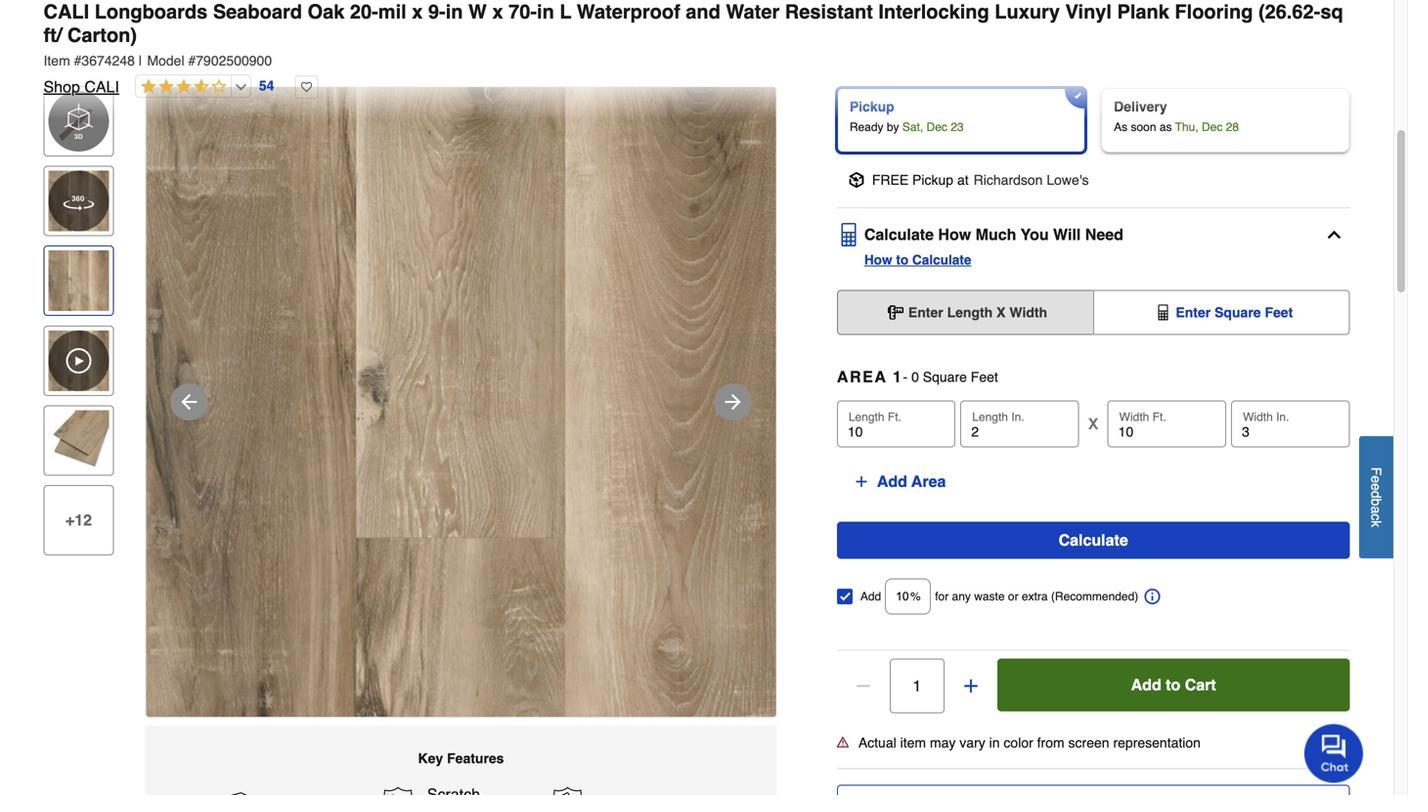 Task type: describe. For each thing, give the bounding box(es) containing it.
interlocking
[[879, 0, 990, 23]]

dec inside delivery as soon as thu, dec 28
[[1202, 120, 1223, 134]]

model
[[147, 53, 184, 68]]

order a sample for $ 2.99
[[881, 10, 1034, 25]]

Width In. number field
[[1232, 400, 1350, 447]]

features
[[447, 751, 504, 766]]

addition-inputbox number field
[[886, 579, 931, 615]]

actual item may vary in color from screen representation
[[859, 735, 1201, 751]]

for any waste or extra (recommended)
[[935, 590, 1139, 603]]

0 horizontal spatial for
[[935, 590, 949, 603]]

square inside area 1 - 0 square feet
[[923, 369, 967, 385]]

free pickup at richardson lowe's
[[872, 172, 1089, 188]]

longboards
[[95, 0, 208, 23]]

to for cart
[[1166, 676, 1181, 694]]

add for add to cart
[[1131, 676, 1162, 694]]

cali  #7902500900 image
[[146, 87, 776, 717]]

1 e from the top
[[1369, 476, 1385, 483]]

2 x from the left
[[493, 0, 503, 23]]

item
[[44, 53, 70, 68]]

shop cali
[[44, 78, 119, 96]]

ft. for length ft.
[[888, 410, 902, 424]]

square inside enter square feet button
[[1215, 305, 1262, 320]]

plus image
[[854, 474, 870, 490]]

7902500900
[[196, 53, 272, 68]]

(26.62-
[[1259, 0, 1321, 23]]

by
[[887, 120, 900, 134]]

ready
[[850, 120, 884, 134]]

cali  #7902500900 - thumbnail2 image
[[48, 410, 109, 471]]

sat,
[[903, 120, 924, 134]]

order a sample button
[[1194, 0, 1338, 28]]

calculate for calculate
[[1059, 531, 1129, 549]]

soon
[[1131, 120, 1157, 134]]

d
[[1369, 491, 1385, 498]]

width in.
[[1243, 410, 1290, 424]]

waste
[[975, 590, 1005, 603]]

how to calculate
[[865, 252, 972, 267]]

minus image
[[854, 676, 873, 696]]

feet inside button
[[1265, 305, 1294, 320]]

0
[[912, 369, 919, 385]]

add area
[[877, 472, 946, 490]]

f e e d b a c k button
[[1360, 436, 1394, 558]]

3.6 stars image
[[136, 78, 227, 96]]

x inside button
[[997, 305, 1006, 320]]

1 vertical spatial calculate
[[913, 252, 972, 267]]

+12 button
[[44, 485, 114, 556]]

warning image
[[837, 737, 849, 748]]

-
[[903, 369, 908, 385]]

(recommended)
[[1052, 590, 1139, 603]]

1
[[893, 368, 903, 386]]

length inside button
[[948, 305, 993, 320]]

chat invite button image
[[1305, 723, 1365, 783]]

order a sample
[[1215, 2, 1317, 17]]

0 horizontal spatial in
[[446, 0, 463, 23]]

and
[[686, 0, 721, 23]]

dimensions image
[[888, 305, 904, 320]]

how inside button
[[939, 225, 972, 243]]

cali longboards seaboard oak 20-mil x 9-in w x 70-in l waterproof and water resistant interlocking luxury vinyl plank flooring (26.62-sq ft/ carton) item # 3674248 | model # 7902500900
[[44, 0, 1344, 68]]

w
[[469, 0, 487, 23]]

carton)
[[67, 24, 137, 46]]

+12
[[65, 511, 92, 529]]

item
[[901, 735, 926, 751]]

enter square feet button
[[1094, 290, 1351, 335]]

heart outline image
[[295, 75, 318, 99]]

thu,
[[1176, 120, 1199, 134]]

1 vertical spatial cali
[[84, 78, 119, 96]]

arrow right image
[[721, 390, 745, 414]]

length in.
[[973, 410, 1025, 424]]

f e e d b a c k
[[1369, 467, 1385, 527]]

oak
[[308, 0, 345, 23]]

area 1 - 0 square feet
[[837, 368, 999, 386]]

2 # from the left
[[188, 53, 196, 68]]

will
[[1054, 225, 1081, 243]]

sample
[[931, 10, 976, 25]]

width for width ft.
[[1120, 410, 1150, 424]]

you
[[1021, 225, 1049, 243]]

Length In. number field
[[961, 400, 1080, 447]]

width ft.
[[1120, 410, 1167, 424]]

enter square feet
[[1176, 305, 1294, 320]]

from
[[1038, 735, 1065, 751]]

mil
[[378, 0, 407, 23]]

free
[[872, 172, 909, 188]]

enter for enter square feet
[[1176, 305, 1211, 320]]

20-
[[350, 0, 378, 23]]

%
[[911, 590, 921, 603]]

feet inside area 1 - 0 square feet
[[971, 369, 999, 385]]

1 horizontal spatial for
[[979, 10, 995, 25]]

1 # from the left
[[74, 53, 82, 68]]

resistant
[[785, 0, 873, 23]]

screen
[[1069, 735, 1110, 751]]

add for add
[[861, 590, 882, 603]]

seaboard
[[213, 0, 302, 23]]

extra
[[1022, 590, 1048, 603]]

k
[[1369, 521, 1385, 527]]

waterproof
[[577, 0, 681, 23]]

shop
[[44, 78, 80, 96]]

c
[[1369, 514, 1385, 521]]

enter length x width
[[909, 305, 1048, 320]]

a
[[1256, 2, 1265, 17]]

f
[[1369, 467, 1385, 476]]



Task type: vqa. For each thing, say whether or not it's contained in the screenshot.
How-
no



Task type: locate. For each thing, give the bounding box(es) containing it.
0 horizontal spatial #
[[74, 53, 82, 68]]

1 horizontal spatial width
[[1120, 410, 1150, 424]]

pickup image
[[849, 172, 865, 188]]

b
[[1369, 498, 1385, 506]]

1 horizontal spatial dec
[[1202, 120, 1223, 134]]

enter
[[909, 305, 944, 320], [1176, 305, 1211, 320]]

plus image
[[961, 676, 981, 696]]

1 vertical spatial add
[[861, 590, 882, 603]]

how left much in the top of the page
[[939, 225, 972, 243]]

0 vertical spatial for
[[979, 10, 995, 25]]

1 enter from the left
[[909, 305, 944, 320]]

flooring
[[1175, 0, 1254, 23]]

54
[[259, 78, 274, 94]]

option group containing pickup
[[829, 80, 1358, 160]]

to
[[896, 252, 909, 267], [1166, 676, 1181, 694]]

0 vertical spatial calculate
[[865, 225, 934, 243]]

1 vertical spatial square
[[923, 369, 967, 385]]

2 in. from the left
[[1277, 410, 1290, 424]]

1 x from the left
[[412, 0, 423, 23]]

1 ft. from the left
[[888, 410, 902, 424]]

0 vertical spatial square
[[1215, 305, 1262, 320]]

0 vertical spatial calculator image
[[837, 223, 861, 246]]

arrow left image
[[178, 390, 201, 414]]

representation
[[1114, 735, 1201, 751]]

or
[[1008, 590, 1019, 603]]

2 vertical spatial add
[[1131, 676, 1162, 694]]

to inside button
[[1166, 676, 1181, 694]]

calculate up enter length x width button
[[913, 252, 972, 267]]

vary
[[960, 735, 986, 751]]

0 horizontal spatial calculator image
[[837, 223, 861, 246]]

order
[[1215, 2, 1252, 17], [881, 10, 916, 25]]

0 vertical spatial cali
[[44, 0, 89, 23]]

pickup left at at the right top
[[913, 172, 954, 188]]

1 dec from the left
[[927, 120, 948, 134]]

Width Ft. number field
[[1108, 400, 1227, 447]]

as
[[1114, 120, 1128, 134]]

x right w
[[493, 0, 503, 23]]

1 horizontal spatial pickup
[[913, 172, 954, 188]]

0 horizontal spatial a
[[920, 10, 928, 25]]

calculator image down pickup image
[[837, 223, 861, 246]]

0 horizontal spatial to
[[896, 252, 909, 267]]

length down area
[[849, 410, 885, 424]]

x left width ft.
[[1089, 415, 1099, 433]]

2 dec from the left
[[1202, 120, 1223, 134]]

add area button
[[837, 463, 963, 500]]

1 vertical spatial a
[[1369, 506, 1385, 514]]

sample image
[[850, 0, 873, 8]]

in left w
[[446, 0, 463, 23]]

order for order a sample
[[1215, 2, 1252, 17]]

1 horizontal spatial #
[[188, 53, 196, 68]]

0 vertical spatial pickup
[[850, 99, 895, 114]]

0 horizontal spatial feet
[[971, 369, 999, 385]]

in left l
[[537, 0, 555, 23]]

Length Ft. number field
[[837, 400, 956, 447]]

1 horizontal spatial feet
[[1265, 305, 1294, 320]]

1 in. from the left
[[1012, 410, 1025, 424]]

width inside button
[[1010, 305, 1048, 320]]

calculator image inside the calculate how much you will need button
[[837, 223, 861, 246]]

sq
[[1321, 0, 1344, 23]]

pickup ready by sat, dec 23
[[850, 99, 964, 134]]

a inside button
[[1369, 506, 1385, 514]]

1 horizontal spatial a
[[1369, 506, 1385, 514]]

chevron up image
[[1325, 225, 1345, 244]]

1 horizontal spatial enter
[[1176, 305, 1211, 320]]

0 horizontal spatial dec
[[927, 120, 948, 134]]

add left cart
[[1131, 676, 1162, 694]]

a up k
[[1369, 506, 1385, 514]]

order for order a sample for $ 2.99
[[881, 10, 916, 25]]

pickup up ready
[[850, 99, 895, 114]]

option group
[[829, 80, 1358, 160]]

any
[[952, 590, 971, 603]]

$
[[999, 10, 1007, 25]]

add inside button
[[877, 472, 908, 490]]

add right plus icon
[[877, 472, 908, 490]]

2 horizontal spatial in
[[990, 735, 1000, 751]]

actual
[[859, 735, 897, 751]]

in.
[[1012, 410, 1025, 424], [1277, 410, 1290, 424]]

in. for width in.
[[1277, 410, 1290, 424]]

1 horizontal spatial calculator image
[[1156, 305, 1171, 320]]

plank
[[1118, 0, 1170, 23]]

need
[[1086, 225, 1124, 243]]

calculator image for the calculate how much you will need button
[[837, 223, 861, 246]]

calculator image inside enter square feet button
[[1156, 305, 1171, 320]]

lowe's
[[1047, 172, 1089, 188]]

1 horizontal spatial x
[[493, 0, 503, 23]]

add for add area
[[877, 472, 908, 490]]

3674248
[[82, 53, 135, 68]]

enter length x width button
[[837, 290, 1094, 335]]

for left the $
[[979, 10, 995, 25]]

sample
[[1269, 2, 1317, 17]]

calculate how much you will need
[[865, 225, 1124, 243]]

add left 'addition-inputbox' "number field"
[[861, 590, 882, 603]]

1 vertical spatial pickup
[[913, 172, 954, 188]]

add
[[877, 472, 908, 490], [861, 590, 882, 603], [1131, 676, 1162, 694]]

scratch resistant yes element
[[371, 784, 541, 795]]

length ft.
[[849, 410, 902, 424]]

water
[[726, 0, 780, 23]]

0 vertical spatial a
[[920, 10, 928, 25]]

a left sample
[[920, 10, 928, 25]]

key features
[[418, 751, 504, 766]]

pickup inside pickup ready by sat, dec 23
[[850, 99, 895, 114]]

vinyl
[[1066, 0, 1112, 23]]

calculator image left 'enter square feet'
[[1156, 305, 1171, 320]]

length down area 1 - 0 square feet
[[973, 410, 1009, 424]]

calculate for calculate how much you will need
[[865, 225, 934, 243]]

much
[[976, 225, 1017, 243]]

0 horizontal spatial x
[[412, 0, 423, 23]]

2 enter from the left
[[1176, 305, 1211, 320]]

70-
[[509, 0, 537, 23]]

1 vertical spatial calculator image
[[1156, 305, 1171, 320]]

cart
[[1185, 676, 1217, 694]]

add to cart button
[[998, 659, 1350, 712]]

order left "a"
[[1215, 2, 1252, 17]]

0 horizontal spatial in.
[[1012, 410, 1025, 424]]

0 horizontal spatial how
[[865, 252, 893, 267]]

0 horizontal spatial pickup
[[850, 99, 895, 114]]

cali  #7902500900 - thumbnail image
[[48, 251, 109, 311]]

enter for enter length x width
[[909, 305, 944, 320]]

0 horizontal spatial x
[[997, 305, 1006, 320]]

1 horizontal spatial order
[[1215, 2, 1252, 17]]

0 horizontal spatial square
[[923, 369, 967, 385]]

square
[[1215, 305, 1262, 320], [923, 369, 967, 385]]

28
[[1226, 120, 1239, 134]]

1 vertical spatial x
[[1089, 415, 1099, 433]]

9-
[[428, 0, 446, 23]]

as
[[1160, 120, 1172, 134]]

width
[[1010, 305, 1048, 320], [1120, 410, 1150, 424], [1243, 410, 1273, 424]]

cali
[[44, 0, 89, 23], [84, 78, 119, 96]]

add to cart
[[1131, 676, 1217, 694]]

in right 'vary'
[[990, 735, 1000, 751]]

1 horizontal spatial ft.
[[1153, 410, 1167, 424]]

cali inside "cali longboards seaboard oak 20-mil x 9-in w x 70-in l waterproof and water resistant interlocking luxury vinyl plank flooring (26.62-sq ft/ carton) item # 3674248 | model # 7902500900"
[[44, 0, 89, 23]]

#
[[74, 53, 82, 68], [188, 53, 196, 68]]

calculate
[[865, 225, 934, 243], [913, 252, 972, 267], [1059, 531, 1129, 549]]

1 vertical spatial feet
[[971, 369, 999, 385]]

x down much in the top of the page
[[997, 305, 1006, 320]]

1 horizontal spatial in
[[537, 0, 555, 23]]

0 horizontal spatial width
[[1010, 305, 1048, 320]]

x
[[997, 305, 1006, 320], [1089, 415, 1099, 433]]

order left sample
[[881, 10, 916, 25]]

to left cart
[[1166, 676, 1181, 694]]

0 vertical spatial feet
[[1265, 305, 1294, 320]]

1 vertical spatial to
[[1166, 676, 1181, 694]]

ft. for width ft.
[[1153, 410, 1167, 424]]

2.99
[[1007, 10, 1034, 25]]

delivery as soon as thu, dec 28
[[1114, 99, 1239, 134]]

2 horizontal spatial width
[[1243, 410, 1273, 424]]

color
[[1004, 735, 1034, 751]]

feet
[[1265, 305, 1294, 320], [971, 369, 999, 385]]

area
[[837, 368, 888, 386]]

cali up ft/
[[44, 0, 89, 23]]

0 vertical spatial x
[[997, 305, 1006, 320]]

1 horizontal spatial x
[[1089, 415, 1099, 433]]

dec inside pickup ready by sat, dec 23
[[927, 120, 948, 134]]

calculate up (recommended)
[[1059, 531, 1129, 549]]

2 e from the top
[[1369, 483, 1385, 491]]

dec left the 23
[[927, 120, 948, 134]]

luxury
[[995, 0, 1060, 23]]

Stepper number input field with increment and decrement buttons number field
[[890, 659, 945, 714]]

1 horizontal spatial in.
[[1277, 410, 1290, 424]]

1 horizontal spatial to
[[1166, 676, 1181, 694]]

delivery
[[1114, 99, 1168, 114]]

dec left 28
[[1202, 120, 1223, 134]]

e up d
[[1369, 476, 1385, 483]]

ft/
[[44, 24, 62, 46]]

length for length ft.
[[849, 410, 885, 424]]

1 vertical spatial for
[[935, 590, 949, 603]]

calculate up how to calculate at right
[[865, 225, 934, 243]]

calculate how much you will need button
[[837, 222, 1350, 247]]

0 vertical spatial add
[[877, 472, 908, 490]]

1 vertical spatial how
[[865, 252, 893, 267]]

richardson
[[974, 172, 1043, 188]]

|
[[139, 53, 142, 68]]

calculator image for enter square feet button
[[1156, 305, 1171, 320]]

# right item
[[74, 53, 82, 68]]

cali down 3674248
[[84, 78, 119, 96]]

e up b
[[1369, 483, 1385, 491]]

in. for length in.
[[1012, 410, 1025, 424]]

order inside order a sample button
[[1215, 2, 1252, 17]]

2 vertical spatial calculate
[[1059, 531, 1129, 549]]

1 horizontal spatial how
[[939, 225, 972, 243]]

how up dimensions image
[[865, 252, 893, 267]]

at
[[958, 172, 969, 188]]

calculate inside button
[[865, 225, 934, 243]]

for left any
[[935, 590, 949, 603]]

a
[[920, 10, 928, 25], [1369, 506, 1385, 514]]

to for calculate
[[896, 252, 909, 267]]

0 horizontal spatial ft.
[[888, 410, 902, 424]]

e
[[1369, 476, 1385, 483], [1369, 483, 1385, 491]]

0 vertical spatial to
[[896, 252, 909, 267]]

0 vertical spatial how
[[939, 225, 972, 243]]

# right model
[[188, 53, 196, 68]]

calculate inside calculate button
[[1059, 531, 1129, 549]]

calculate button
[[837, 522, 1350, 559]]

1 horizontal spatial square
[[1215, 305, 1262, 320]]

x
[[412, 0, 423, 23], [493, 0, 503, 23]]

length for length in.
[[973, 410, 1009, 424]]

calculator image
[[837, 223, 861, 246], [1156, 305, 1171, 320]]

x left 9-
[[412, 0, 423, 23]]

23
[[951, 120, 964, 134]]

2 ft. from the left
[[1153, 410, 1167, 424]]

enter inside button
[[909, 305, 944, 320]]

enter inside button
[[1176, 305, 1211, 320]]

0 horizontal spatial order
[[881, 10, 916, 25]]

width for width in.
[[1243, 410, 1273, 424]]

may
[[930, 735, 956, 751]]

add inside button
[[1131, 676, 1162, 694]]

to up dimensions image
[[896, 252, 909, 267]]

item number 3 6 7 4 2 4 8 and model number 7 9 0 2 5 0 0 9 0 0 element
[[44, 51, 1351, 70]]

0 horizontal spatial enter
[[909, 305, 944, 320]]

info image
[[1145, 589, 1160, 604]]

length down how to calculate at right
[[948, 305, 993, 320]]

area
[[912, 472, 946, 490]]



